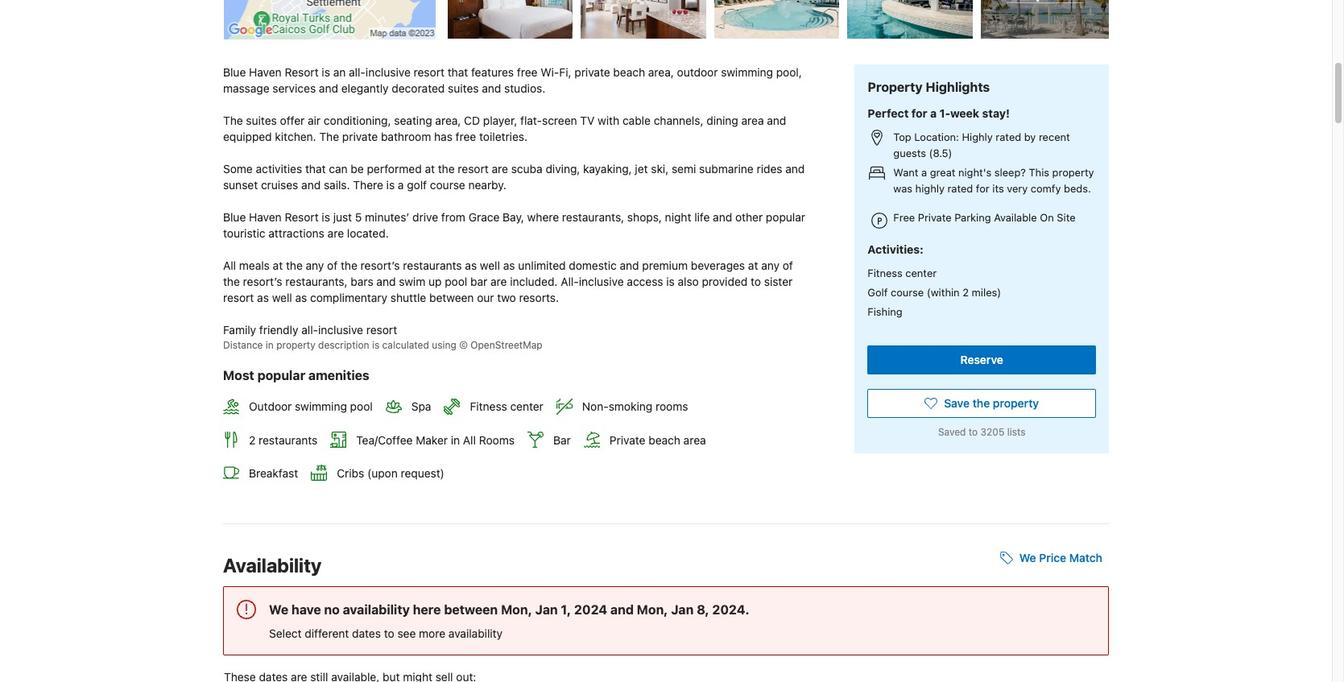 Task type: vqa. For each thing, say whether or not it's contained in the screenshot.
Booking.com logo
no



Task type: locate. For each thing, give the bounding box(es) containing it.
swimming left pool,
[[721, 65, 773, 79]]

fitness up golf
[[868, 267, 903, 280]]

flat-
[[520, 114, 542, 127]]

grace
[[469, 210, 500, 224]]

we up select
[[269, 602, 289, 617]]

1 horizontal spatial area,
[[648, 65, 674, 79]]

sails.
[[324, 178, 350, 192]]

center inside fitness center golf course (within 2 miles) fishing
[[906, 267, 937, 280]]

fitness for fitness center golf course (within 2 miles) fishing
[[868, 267, 903, 280]]

in right maker
[[451, 433, 460, 447]]

the right save
[[973, 397, 990, 410]]

as up bar
[[465, 259, 477, 272]]

restaurants up the up on the top of the page
[[403, 259, 462, 272]]

1 vertical spatial we
[[269, 602, 289, 617]]

1 horizontal spatial beach
[[649, 433, 681, 447]]

center up rooms
[[510, 400, 544, 414]]

jan
[[535, 602, 558, 617], [671, 602, 694, 617]]

that left the can
[[305, 162, 326, 176]]

area,
[[648, 65, 674, 79], [435, 114, 461, 127]]

we
[[1020, 551, 1037, 564], [269, 602, 289, 617]]

private down smoking
[[610, 433, 646, 447]]

resort's up bars
[[361, 259, 400, 272]]

the up bars
[[341, 259, 358, 272]]

2 left miles)
[[963, 286, 969, 299]]

breakfast
[[249, 467, 298, 480]]

0 horizontal spatial a
[[398, 178, 404, 192]]

1 horizontal spatial of
[[783, 259, 793, 272]]

suites
[[448, 81, 479, 95], [246, 114, 277, 127]]

resort
[[414, 65, 445, 79], [458, 162, 489, 176], [223, 291, 254, 305], [366, 323, 397, 337]]

free down cd
[[456, 130, 476, 144]]

1 horizontal spatial availability
[[449, 626, 503, 640]]

1 vertical spatial 2
[[249, 433, 256, 447]]

a up highly
[[922, 166, 928, 179]]

semi
[[672, 162, 696, 176]]

we for we have no availability here between mon, jan 1, 2024 and mon, jan 8, 2024.
[[269, 602, 289, 617]]

popular inside blue haven resort is an all-inclusive resort that features free wi-fi, private beach area, outdoor swimming pool, massage services and elegantly decorated suites and studios. the suites offer air conditioning, seating area, cd player, flat-screen tv with cable channels, dining area and equipped kitchen. the private bathroom has free toiletries. some activities that can be performed at the resort are scuba diving, kayaking, jet ski, semi submarine rides and sunset cruises and sails. there is a golf course nearby. blue haven resort is just 5 minutes' drive from grace bay, where restaurants, shops, night life and other popular touristic attractions are located. all meals at the any of the resort's restaurants as well as unlimited domestic and premium beverages at any of the resort's restaurants, bars and swim up pool bar are included. all-inclusive access is also provided to sister resort as well as complimentary shuttle between our two resorts. family friendly all-inclusive resort distance in property description is calculated using © openstreetmap
[[766, 210, 806, 224]]

2
[[963, 286, 969, 299], [249, 433, 256, 447]]

in
[[266, 339, 274, 351], [451, 433, 460, 447]]

0 vertical spatial that
[[448, 65, 468, 79]]

0 vertical spatial area
[[742, 114, 764, 127]]

a left golf at the top left
[[398, 178, 404, 192]]

private down conditioning, at the left of the page
[[342, 130, 378, 144]]

area
[[742, 114, 764, 127], [684, 433, 706, 447]]

restaurants
[[403, 259, 462, 272], [259, 433, 318, 447]]

jan left 1,
[[535, 602, 558, 617]]

©
[[459, 339, 468, 351]]

studios.
[[504, 81, 546, 95]]

the down air
[[319, 130, 339, 144]]

restaurants up breakfast
[[259, 433, 318, 447]]

private beach area
[[610, 433, 706, 447]]

resort's down the meals
[[243, 275, 282, 289]]

0 vertical spatial we
[[1020, 551, 1037, 564]]

to left see
[[384, 626, 395, 640]]

mon, left 1,
[[501, 602, 532, 617]]

the down the meals
[[223, 275, 240, 289]]

mon, left 8,
[[637, 602, 668, 617]]

the inside "dropdown button"
[[973, 397, 990, 410]]

availability up select different dates to see more availability
[[343, 602, 410, 617]]

0 horizontal spatial private
[[342, 130, 378, 144]]

of up complimentary at top
[[327, 259, 338, 272]]

wi-
[[541, 65, 559, 79]]

and
[[319, 81, 338, 95], [482, 81, 501, 95], [767, 114, 787, 127], [786, 162, 805, 176], [301, 178, 321, 192], [713, 210, 733, 224], [620, 259, 639, 272], [377, 275, 396, 289], [611, 602, 634, 617]]

0 vertical spatial inclusive
[[366, 65, 411, 79]]

1 vertical spatial well
[[272, 291, 292, 305]]

we price match
[[1020, 551, 1103, 564]]

1 horizontal spatial a
[[922, 166, 928, 179]]

we price match button
[[994, 543, 1109, 572]]

are up two
[[491, 275, 507, 289]]

0 vertical spatial beach
[[613, 65, 645, 79]]

1 vertical spatial center
[[510, 400, 544, 414]]

pool
[[445, 275, 468, 289], [350, 400, 373, 414]]

1 horizontal spatial suites
[[448, 81, 479, 95]]

course right golf at the top left
[[430, 178, 466, 192]]

0 vertical spatial resort
[[285, 65, 319, 79]]

dining
[[707, 114, 739, 127]]

between down the up on the top of the page
[[429, 291, 474, 305]]

see
[[398, 626, 416, 640]]

for left the 1-
[[912, 106, 928, 120]]

all left the meals
[[223, 259, 236, 272]]

at up golf at the top left
[[425, 162, 435, 176]]

1 horizontal spatial private
[[575, 65, 610, 79]]

1 horizontal spatial for
[[976, 182, 990, 195]]

rooms
[[656, 400, 688, 414]]

haven
[[249, 65, 282, 79], [249, 210, 282, 224]]

1 horizontal spatial any
[[762, 259, 780, 272]]

1 horizontal spatial all-
[[349, 65, 366, 79]]

0 horizontal spatial suites
[[246, 114, 277, 127]]

a left the 1-
[[931, 106, 937, 120]]

0 vertical spatial center
[[906, 267, 937, 280]]

1 vertical spatial the
[[319, 130, 339, 144]]

bathroom
[[381, 130, 431, 144]]

restaurants, up complimentary at top
[[286, 275, 348, 289]]

unlimited
[[518, 259, 566, 272]]

at right beverages
[[748, 259, 758, 272]]

rooms
[[479, 433, 515, 447]]

1 vertical spatial resort
[[285, 210, 319, 224]]

restaurants, up domestic
[[562, 210, 625, 224]]

1 horizontal spatial swimming
[[721, 65, 773, 79]]

well up bar
[[480, 259, 500, 272]]

property
[[868, 80, 923, 94]]

the
[[223, 114, 243, 127], [319, 130, 339, 144]]

swimming down 'amenities'
[[295, 400, 347, 414]]

ski,
[[651, 162, 669, 176]]

course up fishing
[[891, 286, 924, 299]]

bay,
[[503, 210, 524, 224]]

sunset
[[223, 178, 258, 192]]

conditioning,
[[324, 114, 391, 127]]

2 vertical spatial to
[[384, 626, 395, 640]]

2 down outdoor
[[249, 433, 256, 447]]

for left its
[[976, 182, 990, 195]]

2 vertical spatial are
[[491, 275, 507, 289]]

is down performed
[[386, 178, 395, 192]]

as up friendly
[[295, 291, 307, 305]]

fitness center golf course (within 2 miles) fishing
[[868, 267, 1002, 319]]

any down attractions
[[306, 259, 324, 272]]

1 horizontal spatial to
[[751, 275, 761, 289]]

all- right friendly
[[302, 323, 318, 337]]

any up sister
[[762, 259, 780, 272]]

0 vertical spatial blue
[[223, 65, 246, 79]]

fi,
[[559, 65, 572, 79]]

restaurants,
[[562, 210, 625, 224], [286, 275, 348, 289]]

touristic
[[223, 226, 265, 240]]

1 horizontal spatial inclusive
[[366, 65, 411, 79]]

some
[[223, 162, 253, 176]]

property down friendly
[[276, 339, 316, 351]]

as
[[465, 259, 477, 272], [503, 259, 515, 272], [257, 291, 269, 305], [295, 291, 307, 305]]

0 horizontal spatial jan
[[535, 602, 558, 617]]

suites up equipped
[[246, 114, 277, 127]]

saved
[[939, 427, 966, 439]]

2 vertical spatial property
[[993, 397, 1039, 410]]

channels,
[[654, 114, 704, 127]]

private down highly
[[918, 211, 952, 224]]

blue
[[223, 65, 246, 79], [223, 210, 246, 224]]

free up studios.
[[517, 65, 538, 79]]

1 vertical spatial haven
[[249, 210, 282, 224]]

description
[[318, 339, 369, 351]]

1 horizontal spatial rated
[[996, 130, 1022, 143]]

1 vertical spatial in
[[451, 433, 460, 447]]

area right dining
[[742, 114, 764, 127]]

2 inside fitness center golf course (within 2 miles) fishing
[[963, 286, 969, 299]]

miles)
[[972, 286, 1002, 299]]

1 vertical spatial are
[[328, 226, 344, 240]]

0 vertical spatial between
[[429, 291, 474, 305]]

rated inside the want a great night's sleep? this property was highly rated for its very comfy beds.
[[948, 182, 973, 195]]

we inside status
[[269, 602, 289, 617]]

pool inside blue haven resort is an all-inclusive resort that features free wi-fi, private beach area, outdoor swimming pool, massage services and elegantly decorated suites and studios. the suites offer air conditioning, seating area, cd player, flat-screen tv with cable channels, dining area and equipped kitchen. the private bathroom has free toiletries. some activities that can be performed at the resort are scuba diving, kayaking, jet ski, semi submarine rides and sunset cruises and sails. there is a golf course nearby. blue haven resort is just 5 minutes' drive from grace bay, where restaurants, shops, night life and other popular touristic attractions are located. all meals at the any of the resort's restaurants as well as unlimited domestic and premium beverages at any of the resort's restaurants, bars and swim up pool bar are included. all-inclusive access is also provided to sister resort as well as complimentary shuttle between our two resorts. family friendly all-inclusive resort distance in property description is calculated using © openstreetmap
[[445, 275, 468, 289]]

2 horizontal spatial inclusive
[[579, 275, 624, 289]]

outdoor
[[677, 65, 718, 79]]

and up rides
[[767, 114, 787, 127]]

pool down 'amenities'
[[350, 400, 373, 414]]

in down friendly
[[266, 339, 274, 351]]

property up beds.
[[1053, 166, 1095, 179]]

is left an
[[322, 65, 330, 79]]

0 vertical spatial pool
[[445, 275, 468, 289]]

center
[[906, 267, 937, 280], [510, 400, 544, 414]]

suites down features
[[448, 81, 479, 95]]

rated left "by"
[[996, 130, 1022, 143]]

1 horizontal spatial center
[[906, 267, 937, 280]]

0 vertical spatial property
[[1053, 166, 1095, 179]]

0 horizontal spatial center
[[510, 400, 544, 414]]

1 vertical spatial rated
[[948, 182, 973, 195]]

tea/coffee
[[356, 433, 413, 447]]

saved to 3205 lists
[[939, 427, 1026, 439]]

1 vertical spatial beach
[[649, 433, 681, 447]]

all inside blue haven resort is an all-inclusive resort that features free wi-fi, private beach area, outdoor swimming pool, massage services and elegantly decorated suites and studios. the suites offer air conditioning, seating area, cd player, flat-screen tv with cable channels, dining area and equipped kitchen. the private bathroom has free toiletries. some activities that can be performed at the resort are scuba diving, kayaking, jet ski, semi submarine rides and sunset cruises and sails. there is a golf course nearby. blue haven resort is just 5 minutes' drive from grace bay, where restaurants, shops, night life and other popular touristic attractions are located. all meals at the any of the resort's restaurants as well as unlimited domestic and premium beverages at any of the resort's restaurants, bars and swim up pool bar are included. all-inclusive access is also provided to sister resort as well as complimentary shuttle between our two resorts. family friendly all-inclusive resort distance in property description is calculated using © openstreetmap
[[223, 259, 236, 272]]

0 vertical spatial the
[[223, 114, 243, 127]]

center for fitness center
[[510, 400, 544, 414]]

be
[[351, 162, 364, 176]]

1 vertical spatial resort's
[[243, 275, 282, 289]]

1 horizontal spatial resort's
[[361, 259, 400, 272]]

drive
[[413, 210, 438, 224]]

1 vertical spatial fitness
[[470, 400, 507, 414]]

1 horizontal spatial jan
[[671, 602, 694, 617]]

private
[[918, 211, 952, 224], [610, 433, 646, 447]]

1 vertical spatial area
[[684, 433, 706, 447]]

swimming
[[721, 65, 773, 79], [295, 400, 347, 414]]

property up lists
[[993, 397, 1039, 410]]

we left price
[[1020, 551, 1037, 564]]

0 horizontal spatial popular
[[258, 368, 306, 383]]

the down has
[[438, 162, 455, 176]]

availability
[[343, 602, 410, 617], [449, 626, 503, 640]]

area down rooms
[[684, 433, 706, 447]]

area inside blue haven resort is an all-inclusive resort that features free wi-fi, private beach area, outdoor swimming pool, massage services and elegantly decorated suites and studios. the suites offer air conditioning, seating area, cd player, flat-screen tv with cable channels, dining area and equipped kitchen. the private bathroom has free toiletries. some activities that can be performed at the resort are scuba diving, kayaking, jet ski, semi submarine rides and sunset cruises and sails. there is a golf course nearby. blue haven resort is just 5 minutes' drive from grace bay, where restaurants, shops, night life and other popular touristic attractions are located. all meals at the any of the resort's restaurants as well as unlimited domestic and premium beverages at any of the resort's restaurants, bars and swim up pool bar are included. all-inclusive access is also provided to sister resort as well as complimentary shuttle between our two resorts. family friendly all-inclusive resort distance in property description is calculated using © openstreetmap
[[742, 114, 764, 127]]

most popular amenities
[[223, 368, 370, 383]]

to left 3205
[[969, 427, 978, 439]]

haven up massage
[[249, 65, 282, 79]]

0 horizontal spatial restaurants,
[[286, 275, 348, 289]]

meals
[[239, 259, 270, 272]]

area, left "outdoor"
[[648, 65, 674, 79]]

0 vertical spatial all
[[223, 259, 236, 272]]

equipped
[[223, 130, 272, 144]]

decorated
[[392, 81, 445, 95]]

1 any from the left
[[306, 259, 324, 272]]

pool right the up on the top of the page
[[445, 275, 468, 289]]

cribs
[[337, 467, 364, 480]]

swimming inside blue haven resort is an all-inclusive resort that features free wi-fi, private beach area, outdoor swimming pool, massage services and elegantly decorated suites and studios. the suites offer air conditioning, seating area, cd player, flat-screen tv with cable channels, dining area and equipped kitchen. the private bathroom has free toiletries. some activities that can be performed at the resort are scuba diving, kayaking, jet ski, semi submarine rides and sunset cruises and sails. there is a golf course nearby. blue haven resort is just 5 minutes' drive from grace bay, where restaurants, shops, night life and other popular touristic attractions are located. all meals at the any of the resort's restaurants as well as unlimited domestic and premium beverages at any of the resort's restaurants, bars and swim up pool bar are included. all-inclusive access is also provided to sister resort as well as complimentary shuttle between our two resorts. family friendly all-inclusive resort distance in property description is calculated using © openstreetmap
[[721, 65, 773, 79]]

select different dates to see more availability
[[269, 626, 503, 640]]

1 vertical spatial restaurants
[[259, 433, 318, 447]]

availability down "we have no availability here between mon, jan 1, 2024 and mon, jan 8, 2024."
[[449, 626, 503, 640]]

non-smoking rooms
[[582, 400, 688, 414]]

reserve button
[[868, 346, 1097, 375]]

0 horizontal spatial rated
[[948, 182, 973, 195]]

friendly
[[259, 323, 299, 337]]

are up nearby.
[[492, 162, 508, 176]]

and right life
[[713, 210, 733, 224]]

1 horizontal spatial course
[[891, 286, 924, 299]]

(8.5)
[[929, 147, 953, 159]]

a
[[931, 106, 937, 120], [922, 166, 928, 179], [398, 178, 404, 192]]

rated down night's
[[948, 182, 973, 195]]

player,
[[483, 114, 517, 127]]

0 vertical spatial 2
[[963, 286, 969, 299]]

golf
[[868, 286, 888, 299]]

rated inside top location: highly rated by recent guests (8.5)
[[996, 130, 1022, 143]]

that left features
[[448, 65, 468, 79]]

jan left 8,
[[671, 602, 694, 617]]

beach down rooms
[[649, 433, 681, 447]]

jet
[[635, 162, 648, 176]]

is left just
[[322, 210, 330, 224]]

all left rooms
[[463, 433, 476, 447]]

haven up touristic
[[249, 210, 282, 224]]

between inside status
[[444, 602, 498, 617]]

bar
[[554, 433, 571, 447]]

we inside dropdown button
[[1020, 551, 1037, 564]]

inclusive up description
[[318, 323, 363, 337]]

0 vertical spatial to
[[751, 275, 761, 289]]

are
[[492, 162, 508, 176], [328, 226, 344, 240], [491, 275, 507, 289]]

0 horizontal spatial all
[[223, 259, 236, 272]]

fitness up rooms
[[470, 400, 507, 414]]

0 vertical spatial rated
[[996, 130, 1022, 143]]

1 vertical spatial to
[[969, 427, 978, 439]]

area, up has
[[435, 114, 461, 127]]

0 horizontal spatial fitness
[[470, 400, 507, 414]]

1 horizontal spatial property
[[993, 397, 1039, 410]]

1 of from the left
[[327, 259, 338, 272]]

1 horizontal spatial restaurants
[[403, 259, 462, 272]]

center for fitness center golf course (within 2 miles) fishing
[[906, 267, 937, 280]]

there
[[353, 178, 383, 192]]

on
[[1040, 211, 1054, 224]]

1 horizontal spatial fitness
[[868, 267, 903, 280]]

sleep?
[[995, 166, 1026, 179]]

0 horizontal spatial for
[[912, 106, 928, 120]]

free private parking available on site
[[894, 211, 1076, 224]]

1 vertical spatial private
[[610, 433, 646, 447]]

0 horizontal spatial to
[[384, 626, 395, 640]]

fitness inside fitness center golf course (within 2 miles) fishing
[[868, 267, 903, 280]]

1 horizontal spatial 2
[[963, 286, 969, 299]]

1 horizontal spatial area
[[742, 114, 764, 127]]

inclusive down domestic
[[579, 275, 624, 289]]

of up sister
[[783, 259, 793, 272]]

all- right an
[[349, 65, 366, 79]]

blue up massage
[[223, 65, 246, 79]]

calculated
[[382, 339, 429, 351]]

in inside blue haven resort is an all-inclusive resort that features free wi-fi, private beach area, outdoor swimming pool, massage services and elegantly decorated suites and studios. the suites offer air conditioning, seating area, cd player, flat-screen tv with cable channels, dining area and equipped kitchen. the private bathroom has free toiletries. some activities that can be performed at the resort are scuba diving, kayaking, jet ski, semi submarine rides and sunset cruises and sails. there is a golf course nearby. blue haven resort is just 5 minutes' drive from grace bay, where restaurants, shops, night life and other popular touristic attractions are located. all meals at the any of the resort's restaurants as well as unlimited domestic and premium beverages at any of the resort's restaurants, bars and swim up pool bar are included. all-inclusive access is also provided to sister resort as well as complimentary shuttle between our two resorts. family friendly all-inclusive resort distance in property description is calculated using © openstreetmap
[[266, 339, 274, 351]]

0 vertical spatial are
[[492, 162, 508, 176]]

activities
[[256, 162, 302, 176]]

1 vertical spatial property
[[276, 339, 316, 351]]

beach up cable
[[613, 65, 645, 79]]

the down attractions
[[286, 259, 303, 272]]

2 of from the left
[[783, 259, 793, 272]]

as down the meals
[[257, 291, 269, 305]]

0 vertical spatial haven
[[249, 65, 282, 79]]

2 horizontal spatial property
[[1053, 166, 1095, 179]]

up
[[429, 275, 442, 289]]

are down just
[[328, 226, 344, 240]]

by
[[1025, 130, 1036, 143]]

property
[[1053, 166, 1095, 179], [276, 339, 316, 351], [993, 397, 1039, 410]]

1 horizontal spatial we
[[1020, 551, 1037, 564]]

private right fi,
[[575, 65, 610, 79]]

at right the meals
[[273, 259, 283, 272]]

0 vertical spatial swimming
[[721, 65, 773, 79]]

availability
[[223, 554, 322, 577]]

1 vertical spatial area,
[[435, 114, 461, 127]]

resort
[[285, 65, 319, 79], [285, 210, 319, 224]]

1 vertical spatial that
[[305, 162, 326, 176]]

1 mon, from the left
[[501, 602, 532, 617]]

a inside blue haven resort is an all-inclusive resort that features free wi-fi, private beach area, outdoor swimming pool, massage services and elegantly decorated suites and studios. the suites offer air conditioning, seating area, cd player, flat-screen tv with cable channels, dining area and equipped kitchen. the private bathroom has free toiletries. some activities that can be performed at the resort are scuba diving, kayaking, jet ski, semi submarine rides and sunset cruises and sails. there is a golf course nearby. blue haven resort is just 5 minutes' drive from grace bay, where restaurants, shops, night life and other popular touristic attractions are located. all meals at the any of the resort's restaurants as well as unlimited domestic and premium beverages at any of the resort's restaurants, bars and swim up pool bar are included. all-inclusive access is also provided to sister resort as well as complimentary shuttle between our two resorts. family friendly all-inclusive resort distance in property description is calculated using © openstreetmap
[[398, 178, 404, 192]]

kayaking,
[[583, 162, 632, 176]]

toiletries.
[[479, 130, 528, 144]]

0 horizontal spatial 2
[[249, 433, 256, 447]]

beach
[[613, 65, 645, 79], [649, 433, 681, 447]]



Task type: describe. For each thing, give the bounding box(es) containing it.
course inside fitness center golf course (within 2 miles) fishing
[[891, 286, 924, 299]]

price
[[1040, 551, 1067, 564]]

distance
[[223, 339, 263, 351]]

cd
[[464, 114, 480, 127]]

is left calculated
[[372, 339, 380, 351]]

non-
[[582, 400, 609, 414]]

1,
[[561, 602, 571, 617]]

seating
[[394, 114, 432, 127]]

fitness center
[[470, 400, 544, 414]]

and down an
[[319, 81, 338, 95]]

to inside we have no availability here between mon, jan 1, 2024 and mon, jan 8, 2024. status
[[384, 626, 395, 640]]

request)
[[401, 467, 445, 480]]

openstreetmap
[[471, 339, 543, 351]]

2 blue from the top
[[223, 210, 246, 224]]

guests
[[894, 147, 927, 159]]

0 vertical spatial resort's
[[361, 259, 400, 272]]

8,
[[697, 602, 709, 617]]

swim
[[399, 275, 426, 289]]

is down premium
[[666, 275, 675, 289]]

rides
[[757, 162, 783, 176]]

this
[[1029, 166, 1050, 179]]

highlights
[[926, 80, 990, 94]]

and down features
[[482, 81, 501, 95]]

(upon
[[367, 467, 398, 480]]

0 horizontal spatial inclusive
[[318, 323, 363, 337]]

0 vertical spatial area,
[[648, 65, 674, 79]]

property highlights
[[868, 80, 990, 94]]

just
[[333, 210, 352, 224]]

free
[[894, 211, 915, 224]]

we have no availability here between mon, jan 1, 2024 and mon, jan 8, 2024.
[[269, 602, 750, 617]]

0 vertical spatial free
[[517, 65, 538, 79]]

1 horizontal spatial at
[[425, 162, 435, 176]]

resort up family
[[223, 291, 254, 305]]

2024.
[[713, 602, 750, 617]]

air
[[308, 114, 321, 127]]

0 horizontal spatial free
[[456, 130, 476, 144]]

performed
[[367, 162, 422, 176]]

nearby.
[[469, 178, 507, 192]]

tv
[[580, 114, 595, 127]]

save the property button
[[868, 389, 1097, 418]]

shops,
[[628, 210, 662, 224]]

3205
[[981, 427, 1005, 439]]

kitchen.
[[275, 130, 316, 144]]

here
[[413, 602, 441, 617]]

1 horizontal spatial in
[[451, 433, 460, 447]]

activities:
[[868, 243, 924, 257]]

we have no availability here between mon, jan 1, 2024 and mon, jan 8, 2024. status
[[223, 586, 1109, 655]]

its
[[993, 182, 1004, 195]]

and up access
[[620, 259, 639, 272]]

0 vertical spatial private
[[575, 65, 610, 79]]

0 horizontal spatial the
[[223, 114, 243, 127]]

elegantly
[[341, 81, 389, 95]]

with
[[598, 114, 620, 127]]

0 vertical spatial for
[[912, 106, 928, 120]]

want a great night's sleep? this property was highly rated for its very comfy beds.
[[894, 166, 1095, 195]]

as up included. at the left top of the page
[[503, 259, 515, 272]]

a inside the want a great night's sleep? this property was highly rated for its very comfy beds.
[[922, 166, 928, 179]]

resort up decorated
[[414, 65, 445, 79]]

complimentary
[[310, 291, 388, 305]]

1 blue from the top
[[223, 65, 246, 79]]

cable
[[623, 114, 651, 127]]

for inside the want a great night's sleep? this property was highly rated for its very comfy beds.
[[976, 182, 990, 195]]

0 horizontal spatial all-
[[302, 323, 318, 337]]

premium
[[642, 259, 688, 272]]

0 vertical spatial all-
[[349, 65, 366, 79]]

location:
[[915, 130, 960, 143]]

between inside blue haven resort is an all-inclusive resort that features free wi-fi, private beach area, outdoor swimming pool, massage services and elegantly decorated suites and studios. the suites offer air conditioning, seating area, cd player, flat-screen tv with cable channels, dining area and equipped kitchen. the private bathroom has free toiletries. some activities that can be performed at the resort are scuba diving, kayaking, jet ski, semi submarine rides and sunset cruises and sails. there is a golf course nearby. blue haven resort is just 5 minutes' drive from grace bay, where restaurants, shops, night life and other popular touristic attractions are located. all meals at the any of the resort's restaurants as well as unlimited domestic and premium beverages at any of the resort's restaurants, bars and swim up pool bar are included. all-inclusive access is also provided to sister resort as well as complimentary shuttle between our two resorts. family friendly all-inclusive resort distance in property description is calculated using © openstreetmap
[[429, 291, 474, 305]]

smoking
[[609, 400, 653, 414]]

features
[[471, 65, 514, 79]]

0 horizontal spatial at
[[273, 259, 283, 272]]

resort up nearby.
[[458, 162, 489, 176]]

0 vertical spatial suites
[[448, 81, 479, 95]]

pool,
[[777, 65, 802, 79]]

shuttle
[[391, 291, 426, 305]]

2 resort from the top
[[285, 210, 319, 224]]

1 haven from the top
[[249, 65, 282, 79]]

and right rides
[[786, 162, 805, 176]]

maker
[[416, 433, 448, 447]]

parking
[[955, 211, 991, 224]]

restaurants inside blue haven resort is an all-inclusive resort that features free wi-fi, private beach area, outdoor swimming pool, massage services and elegantly decorated suites and studios. the suites offer air conditioning, seating area, cd player, flat-screen tv with cable channels, dining area and equipped kitchen. the private bathroom has free toiletries. some activities that can be performed at the resort are scuba diving, kayaking, jet ski, semi submarine rides and sunset cruises and sails. there is a golf course nearby. blue haven resort is just 5 minutes' drive from grace bay, where restaurants, shops, night life and other popular touristic attractions are located. all meals at the any of the resort's restaurants as well as unlimited domestic and premium beverages at any of the resort's restaurants, bars and swim up pool bar are included. all-inclusive access is also provided to sister resort as well as complimentary shuttle between our two resorts. family friendly all-inclusive resort distance in property description is calculated using © openstreetmap
[[403, 259, 462, 272]]

reserve
[[961, 353, 1004, 367]]

course inside blue haven resort is an all-inclusive resort that features free wi-fi, private beach area, outdoor swimming pool, massage services and elegantly decorated suites and studios. the suites offer air conditioning, seating area, cd player, flat-screen tv with cable channels, dining area and equipped kitchen. the private bathroom has free toiletries. some activities that can be performed at the resort are scuba diving, kayaking, jet ski, semi submarine rides and sunset cruises and sails. there is a golf course nearby. blue haven resort is just 5 minutes' drive from grace bay, where restaurants, shops, night life and other popular touristic attractions are located. all meals at the any of the resort's restaurants as well as unlimited domestic and premium beverages at any of the resort's restaurants, bars and swim up pool bar are included. all-inclusive access is also provided to sister resort as well as complimentary shuttle between our two resorts. family friendly all-inclusive resort distance in property description is calculated using © openstreetmap
[[430, 178, 466, 192]]

0 vertical spatial private
[[918, 211, 952, 224]]

property inside "dropdown button"
[[993, 397, 1039, 410]]

0 vertical spatial well
[[480, 259, 500, 272]]

different
[[305, 626, 349, 640]]

2 jan from the left
[[671, 602, 694, 617]]

2 mon, from the left
[[637, 602, 668, 617]]

bars
[[351, 275, 374, 289]]

blue haven resort is an all-inclusive resort that features free wi-fi, private beach area, outdoor swimming pool, massage services and elegantly decorated suites and studios. the suites offer air conditioning, seating area, cd player, flat-screen tv with cable channels, dining area and equipped kitchen. the private bathroom has free toiletries. some activities that can be performed at the resort are scuba diving, kayaking, jet ski, semi submarine rides and sunset cruises and sails. there is a golf course nearby. blue haven resort is just 5 minutes' drive from grace bay, where restaurants, shops, night life and other popular touristic attractions are located. all meals at the any of the resort's restaurants as well as unlimited domestic and premium beverages at any of the resort's restaurants, bars and swim up pool bar are included. all-inclusive access is also provided to sister resort as well as complimentary shuttle between our two resorts. family friendly all-inclusive resort distance in property description is calculated using © openstreetmap
[[223, 65, 809, 351]]

1 vertical spatial private
[[342, 130, 378, 144]]

where
[[527, 210, 559, 224]]

property inside blue haven resort is an all-inclusive resort that features free wi-fi, private beach area, outdoor swimming pool, massage services and elegantly decorated suites and studios. the suites offer air conditioning, seating area, cd player, flat-screen tv with cable channels, dining area and equipped kitchen. the private bathroom has free toiletries. some activities that can be performed at the resort are scuba diving, kayaking, jet ski, semi submarine rides and sunset cruises and sails. there is a golf course nearby. blue haven resort is just 5 minutes' drive from grace bay, where restaurants, shops, night life and other popular touristic attractions are located. all meals at the any of the resort's restaurants as well as unlimited domestic and premium beverages at any of the resort's restaurants, bars and swim up pool bar are included. all-inclusive access is also provided to sister resort as well as complimentary shuttle between our two resorts. family friendly all-inclusive resort distance in property description is calculated using © openstreetmap
[[276, 339, 316, 351]]

all-
[[561, 275, 579, 289]]

perfect
[[868, 106, 909, 120]]

located.
[[347, 226, 389, 240]]

1 horizontal spatial restaurants,
[[562, 210, 625, 224]]

1 vertical spatial swimming
[[295, 400, 347, 414]]

0 horizontal spatial availability
[[343, 602, 410, 617]]

0 horizontal spatial area
[[684, 433, 706, 447]]

1 vertical spatial pool
[[350, 400, 373, 414]]

2 horizontal spatial to
[[969, 427, 978, 439]]

1 resort from the top
[[285, 65, 319, 79]]

0 horizontal spatial well
[[272, 291, 292, 305]]

0 horizontal spatial that
[[305, 162, 326, 176]]

other
[[736, 210, 763, 224]]

spa
[[411, 400, 431, 414]]

week
[[951, 106, 980, 120]]

comfy
[[1031, 182, 1061, 195]]

diving,
[[546, 162, 580, 176]]

2 restaurants
[[249, 433, 318, 447]]

beds.
[[1064, 182, 1091, 195]]

1 jan from the left
[[535, 602, 558, 617]]

property inside the want a great night's sleep? this property was highly rated for its very comfy beds.
[[1053, 166, 1095, 179]]

was
[[894, 182, 913, 195]]

2 any from the left
[[762, 259, 780, 272]]

and right bars
[[377, 275, 396, 289]]

tea/coffee maker in all rooms
[[356, 433, 515, 447]]

save
[[944, 397, 970, 410]]

1 horizontal spatial the
[[319, 130, 339, 144]]

2 horizontal spatial a
[[931, 106, 937, 120]]

2 haven from the top
[[249, 210, 282, 224]]

0 horizontal spatial private
[[610, 433, 646, 447]]

cruises
[[261, 178, 298, 192]]

to inside blue haven resort is an all-inclusive resort that features free wi-fi, private beach area, outdoor swimming pool, massage services and elegantly decorated suites and studios. the suites offer air conditioning, seating area, cd player, flat-screen tv with cable channels, dining area and equipped kitchen. the private bathroom has free toiletries. some activities that can be performed at the resort are scuba diving, kayaking, jet ski, semi submarine rides and sunset cruises and sails. there is a golf course nearby. blue haven resort is just 5 minutes' drive from grace bay, where restaurants, shops, night life and other popular touristic attractions are located. all meals at the any of the resort's restaurants as well as unlimited domestic and premium beverages at any of the resort's restaurants, bars and swim up pool bar are included. all-inclusive access is also provided to sister resort as well as complimentary shuttle between our two resorts. family friendly all-inclusive resort distance in property description is calculated using © openstreetmap
[[751, 275, 761, 289]]

1 vertical spatial availability
[[449, 626, 503, 640]]

save the property
[[944, 397, 1039, 410]]

perfect for a 1-week stay!
[[868, 106, 1010, 120]]

included.
[[510, 275, 558, 289]]

0 horizontal spatial restaurants
[[259, 433, 318, 447]]

1 vertical spatial popular
[[258, 368, 306, 383]]

no
[[324, 602, 340, 617]]

fitness for fitness center
[[470, 400, 507, 414]]

1-
[[940, 106, 951, 120]]

access
[[627, 275, 663, 289]]

highly
[[916, 182, 945, 195]]

1 vertical spatial all
[[463, 433, 476, 447]]

and inside we have no availability here between mon, jan 1, 2024 and mon, jan 8, 2024. status
[[611, 602, 634, 617]]

most
[[223, 368, 254, 383]]

top location: highly rated by recent guests (8.5)
[[894, 130, 1071, 159]]

and left sails.
[[301, 178, 321, 192]]

family
[[223, 323, 256, 337]]

1 vertical spatial suites
[[246, 114, 277, 127]]

night
[[665, 210, 692, 224]]

offer
[[280, 114, 305, 127]]

our
[[477, 291, 494, 305]]

2 horizontal spatial at
[[748, 259, 758, 272]]

fishing
[[868, 306, 903, 319]]

beach inside blue haven resort is an all-inclusive resort that features free wi-fi, private beach area, outdoor swimming pool, massage services and elegantly decorated suites and studios. the suites offer air conditioning, seating area, cd player, flat-screen tv with cable channels, dining area and equipped kitchen. the private bathroom has free toiletries. some activities that can be performed at the resort are scuba diving, kayaking, jet ski, semi submarine rides and sunset cruises and sails. there is a golf course nearby. blue haven resort is just 5 minutes' drive from grace bay, where restaurants, shops, night life and other popular touristic attractions are located. all meals at the any of the resort's restaurants as well as unlimited domestic and premium beverages at any of the resort's restaurants, bars and swim up pool bar are included. all-inclusive access is also provided to sister resort as well as complimentary shuttle between our two resorts. family friendly all-inclusive resort distance in property description is calculated using © openstreetmap
[[613, 65, 645, 79]]

we for we price match
[[1020, 551, 1037, 564]]

select
[[269, 626, 302, 640]]

1 horizontal spatial that
[[448, 65, 468, 79]]

0 horizontal spatial resort's
[[243, 275, 282, 289]]

resort up calculated
[[366, 323, 397, 337]]



